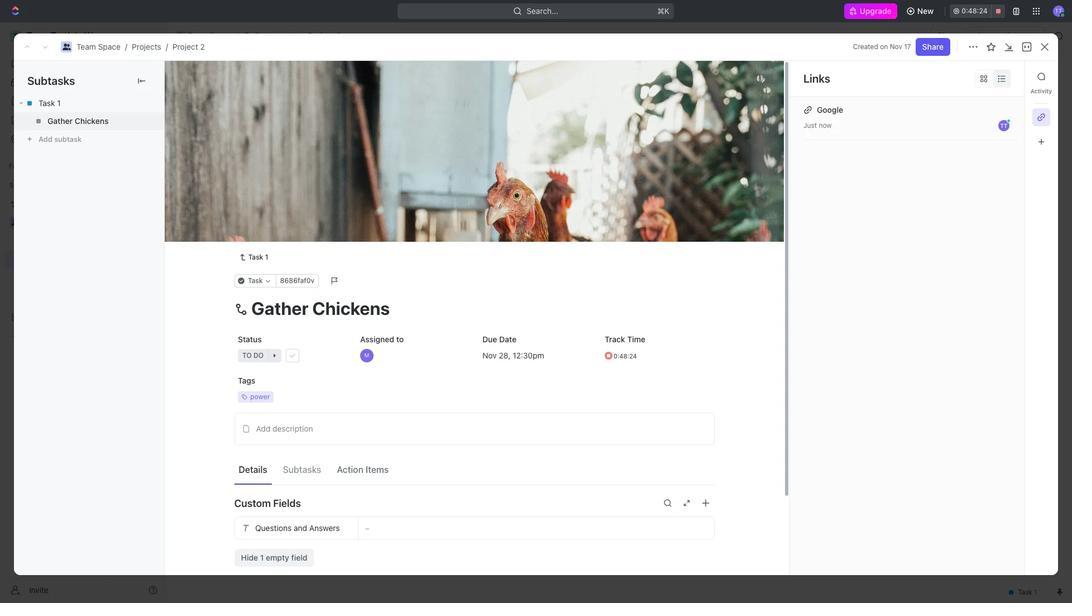 Task type: locate. For each thing, give the bounding box(es) containing it.
project
[[308, 31, 334, 40], [173, 42, 198, 51], [194, 66, 244, 85]]

1 button down progress
[[250, 193, 266, 204]]

0 vertical spatial projects
[[255, 31, 285, 40]]

share down new 'button'
[[938, 31, 959, 40]]

0:48:24 for 0:48:24 button
[[962, 7, 988, 15]]

task 1 up task 2
[[225, 194, 248, 204]]

tt
[[1055, 7, 1063, 14], [1001, 122, 1008, 129]]

to left the do
[[242, 351, 251, 360]]

1 horizontal spatial projects
[[255, 31, 285, 40]]

1 button right task 2
[[251, 213, 267, 224]]

add task down automations button
[[992, 71, 1025, 81]]

nov left 17
[[890, 42, 903, 51]]

add task
[[992, 71, 1025, 81], [300, 158, 330, 166], [225, 233, 258, 242]]

0 vertical spatial subtasks
[[27, 74, 75, 87]]

status
[[238, 335, 262, 344]]

fields
[[273, 497, 301, 509]]

track time
[[605, 335, 645, 344]]

0:48:24 down track time
[[614, 352, 637, 359]]

team for team space / projects / project 2
[[77, 42, 96, 51]]

1 vertical spatial hide
[[241, 553, 258, 562]]

0 vertical spatial task 1 link
[[14, 94, 164, 112]]

0:48:24 button
[[950, 4, 1005, 18]]

0:48:24 up automations
[[962, 7, 988, 15]]

task 1 up dashboards
[[39, 98, 61, 108]]

change
[[656, 223, 685, 233]]

team space / projects / project 2
[[77, 42, 205, 51]]

0 horizontal spatial subtasks
[[27, 74, 75, 87]]

task inside dropdown button
[[248, 276, 263, 285]]

1 vertical spatial space
[[98, 42, 121, 51]]

/
[[237, 31, 239, 40], [290, 31, 292, 40], [125, 42, 127, 51], [166, 42, 168, 51]]

0:48:24
[[962, 7, 988, 15], [614, 352, 637, 359]]

task 1 up task dropdown button
[[248, 253, 268, 261]]

empty
[[266, 553, 289, 562]]

in progress
[[207, 158, 252, 166]]

gather
[[47, 116, 73, 126]]

tree inside sidebar navigation
[[4, 194, 162, 345]]

change cover button
[[650, 219, 714, 237]]

0:48:24 inside button
[[962, 7, 988, 15]]

0 horizontal spatial project 2
[[194, 66, 260, 85]]

Search tasks... text field
[[933, 127, 1045, 144]]

share for share button below new
[[938, 31, 959, 40]]

task 1
[[39, 98, 61, 108], [225, 194, 248, 204], [248, 253, 268, 261]]

nov left 28
[[482, 350, 497, 360]]

1 button
[[250, 193, 266, 204], [251, 213, 267, 224]]

1 horizontal spatial tt
[[1055, 7, 1063, 14]]

inbox
[[27, 77, 46, 87]]

created
[[853, 42, 878, 51]]

2 vertical spatial add task
[[225, 233, 258, 242]]

hide inside button
[[580, 131, 595, 139]]

1 vertical spatial tt
[[1001, 122, 1008, 129]]

0 horizontal spatial add task button
[[220, 231, 263, 245]]

team for team space
[[188, 31, 207, 40]]

share button down new
[[931, 27, 966, 45]]

add description button
[[238, 420, 711, 438]]

add down task 2
[[225, 233, 239, 242]]

0 vertical spatial to
[[396, 335, 404, 344]]

0 vertical spatial user group image
[[177, 33, 184, 39]]

tags power
[[238, 376, 270, 401]]

add down automations button
[[992, 71, 1006, 81]]

tt inside task sidebar content section
[[1001, 122, 1008, 129]]

1 horizontal spatial subtasks
[[283, 464, 321, 474]]

12:30
[[513, 350, 533, 360]]

1 vertical spatial team
[[77, 42, 96, 51]]

1 vertical spatial 1 button
[[251, 213, 267, 224]]

nov
[[890, 42, 903, 51], [482, 350, 497, 360]]

add task button down task 2
[[220, 231, 263, 245]]

1 horizontal spatial project 2 link
[[294, 29, 344, 42]]

calendar
[[285, 103, 318, 113]]

task
[[1008, 71, 1025, 81], [39, 98, 55, 108], [315, 158, 330, 166], [225, 194, 242, 204], [225, 214, 242, 223], [242, 233, 258, 242], [248, 253, 263, 261], [248, 276, 263, 285]]

0 vertical spatial hide
[[580, 131, 595, 139]]

0 horizontal spatial team
[[77, 42, 96, 51]]

task 1 link
[[14, 94, 164, 112], [234, 251, 273, 264]]

space for team space / projects / project 2
[[98, 42, 121, 51]]

user group image
[[177, 33, 184, 39], [11, 219, 20, 226]]

1 vertical spatial share
[[922, 42, 944, 51]]

1 vertical spatial projects
[[132, 42, 161, 51]]

team space
[[188, 31, 232, 40]]

0 vertical spatial tt
[[1055, 7, 1063, 14]]

share for share button right of 17
[[922, 42, 944, 51]]

gather chickens
[[47, 116, 109, 126]]

share button
[[931, 27, 966, 45], [916, 38, 951, 56]]

to do
[[242, 351, 263, 360]]

0 horizontal spatial add task
[[225, 233, 258, 242]]

0 vertical spatial add task
[[992, 71, 1025, 81]]

activity
[[1031, 88, 1052, 94]]

0 vertical spatial space
[[209, 31, 232, 40]]

date
[[499, 335, 516, 344]]

0 horizontal spatial hide
[[241, 553, 258, 562]]

links
[[804, 72, 831, 85]]

0 horizontal spatial projects link
[[132, 42, 161, 51]]

user group image
[[62, 44, 71, 50]]

new
[[918, 6, 934, 16]]

subtask
[[54, 135, 82, 144]]

favorites
[[9, 162, 38, 170]]

add task down task 2
[[225, 233, 258, 242]]

upgrade
[[860, 6, 892, 16]]

1 horizontal spatial 0:48:24
[[962, 7, 988, 15]]

1 vertical spatial task 1 link
[[234, 251, 273, 264]]

0 horizontal spatial team space link
[[77, 42, 121, 51]]

table link
[[337, 100, 359, 116]]

0 horizontal spatial tt
[[1001, 122, 1008, 129]]

1 horizontal spatial add task button
[[287, 155, 334, 169]]

0 horizontal spatial task 1
[[39, 98, 61, 108]]

subtasks inside button
[[283, 464, 321, 474]]

1 vertical spatial 0:48:24
[[614, 352, 637, 359]]

questions
[[255, 523, 291, 533]]

1 vertical spatial add task
[[300, 158, 330, 166]]

1 horizontal spatial space
[[209, 31, 232, 40]]

0 vertical spatial team
[[188, 31, 207, 40]]

1 horizontal spatial team
[[188, 31, 207, 40]]

chickens
[[75, 116, 109, 126]]

assigned
[[360, 335, 394, 344]]

add
[[992, 71, 1006, 81], [39, 135, 52, 144], [300, 158, 313, 166], [225, 233, 239, 242], [256, 424, 270, 433]]

add task button up activity at the top right of page
[[985, 68, 1032, 85]]

team space link
[[174, 29, 235, 42], [77, 42, 121, 51]]

add task down the calendar
[[300, 158, 330, 166]]

0 horizontal spatial 0:48:24
[[614, 352, 637, 359]]

action items button
[[332, 459, 393, 479]]

1 vertical spatial nov
[[482, 350, 497, 360]]

0 horizontal spatial space
[[98, 42, 121, 51]]

1 vertical spatial to
[[242, 351, 251, 360]]

task 1 link up 'chickens' on the left top
[[14, 94, 164, 112]]

action items
[[337, 464, 389, 474]]

project 2
[[308, 31, 341, 40], [194, 66, 260, 85]]

2 horizontal spatial add task
[[992, 71, 1025, 81]]

0 horizontal spatial to
[[242, 351, 251, 360]]

1 horizontal spatial hide
[[580, 131, 595, 139]]

user group image down spaces
[[11, 219, 20, 226]]

2 vertical spatial project
[[194, 66, 244, 85]]

0 horizontal spatial projects
[[132, 42, 161, 51]]

1 horizontal spatial project 2
[[308, 31, 341, 40]]

gantt
[[379, 103, 400, 113]]

1 inside custom fields element
[[260, 553, 264, 562]]

1 vertical spatial project 2
[[194, 66, 260, 85]]

description
[[273, 424, 313, 433]]

on
[[880, 42, 888, 51]]

user group image inside tree
[[11, 219, 20, 226]]

share right 17
[[922, 42, 944, 51]]

assignees button
[[452, 128, 504, 142]]

0 horizontal spatial user group image
[[11, 219, 20, 226]]

task 1 link up task dropdown button
[[234, 251, 273, 264]]

1 horizontal spatial nov
[[890, 42, 903, 51]]

hide for hide
[[580, 131, 595, 139]]

hide
[[580, 131, 595, 139], [241, 553, 258, 562]]

to
[[396, 335, 404, 344], [242, 351, 251, 360]]

1 vertical spatial subtasks
[[283, 464, 321, 474]]

to up "m" dropdown button
[[396, 335, 404, 344]]

0 vertical spatial 1 button
[[250, 193, 266, 204]]

add task button down the calendar link
[[287, 155, 334, 169]]

tree
[[4, 194, 162, 345]]

do
[[253, 351, 263, 360]]

1 horizontal spatial user group image
[[177, 33, 184, 39]]

subtasks down home
[[27, 74, 75, 87]]

projects
[[255, 31, 285, 40], [132, 42, 161, 51]]

add subtask
[[39, 135, 82, 144]]

m button
[[357, 346, 470, 366]]

subtasks up "fields" at bottom
[[283, 464, 321, 474]]

pm
[[533, 350, 544, 360]]

1 horizontal spatial to
[[396, 335, 404, 344]]

user group image left team space
[[177, 33, 184, 39]]

user group image for tree within the sidebar navigation
[[11, 219, 20, 226]]

1 button for 2
[[251, 213, 267, 224]]

upgrade link
[[844, 3, 897, 19]]

1 horizontal spatial projects link
[[241, 29, 287, 42]]

hide inside custom fields element
[[241, 553, 258, 562]]

hide 1 empty field
[[241, 553, 307, 562]]

inbox link
[[4, 73, 162, 91]]

0:48:24 inside dropdown button
[[614, 352, 637, 359]]

cover
[[687, 223, 707, 233]]

1 vertical spatial user group image
[[11, 219, 20, 226]]

0 vertical spatial share
[[938, 31, 959, 40]]

0 horizontal spatial nov
[[482, 350, 497, 360]]

add task for rightmost the add task button
[[992, 71, 1025, 81]]

change cover
[[656, 223, 707, 233]]

0:48:24 for 0:48:24 dropdown button
[[614, 352, 637, 359]]

1 vertical spatial task 1
[[225, 194, 248, 204]]

2
[[336, 31, 341, 40], [200, 42, 205, 51], [247, 66, 257, 85], [265, 158, 269, 166], [244, 214, 249, 223]]

2 horizontal spatial task 1
[[248, 253, 268, 261]]

custom fields button
[[234, 490, 715, 517]]

0 vertical spatial 0:48:24
[[962, 7, 988, 15]]

docs link
[[4, 92, 162, 110]]

search...
[[527, 6, 559, 16]]

list link
[[249, 100, 264, 116]]

user group image inside team space link
[[177, 33, 184, 39]]

0 vertical spatial add task button
[[985, 68, 1032, 85]]

1 horizontal spatial task 1 link
[[234, 251, 273, 264]]



Task type: vqa. For each thing, say whether or not it's contained in the screenshot.
left see
no



Task type: describe. For each thing, give the bounding box(es) containing it.
– button
[[358, 517, 714, 540]]

task sidebar navigation tab list
[[1029, 68, 1054, 151]]

assigned to
[[360, 335, 404, 344]]

now
[[819, 121, 832, 130]]

custom
[[234, 497, 271, 509]]

board link
[[206, 100, 230, 116]]

to inside to do dropdown button
[[242, 351, 251, 360]]

in
[[207, 158, 214, 166]]

items
[[366, 464, 389, 474]]

task 2
[[225, 214, 249, 223]]

user group image for team space link to the right
[[177, 33, 184, 39]]

hide button
[[575, 128, 599, 142]]

just
[[804, 121, 817, 130]]

spaces
[[9, 181, 33, 189]]

share button right 17
[[916, 38, 951, 56]]

2 horizontal spatial add task button
[[985, 68, 1032, 85]]

field
[[291, 553, 307, 562]]

invite
[[29, 585, 48, 595]]

dashboards
[[27, 115, 70, 125]]

,
[[508, 350, 510, 360]]

home link
[[4, 54, 162, 72]]

automations
[[977, 31, 1023, 40]]

action
[[337, 464, 364, 474]]

add task for the bottommost the add task button
[[225, 233, 258, 242]]

0 vertical spatial project 2
[[308, 31, 341, 40]]

reposition
[[603, 223, 642, 233]]

m
[[364, 352, 369, 359]]

tags
[[238, 376, 255, 385]]

1 button for 1
[[250, 193, 266, 204]]

sidebar navigation
[[0, 22, 167, 603]]

power
[[250, 393, 270, 401]]

answers
[[309, 523, 340, 533]]

space for team space
[[209, 31, 232, 40]]

board
[[208, 103, 230, 113]]

0 horizontal spatial project 2 link
[[173, 42, 205, 51]]

add left description
[[256, 424, 270, 433]]

0 vertical spatial nov
[[890, 42, 903, 51]]

8686faf0v
[[280, 276, 314, 285]]

automations button
[[971, 27, 1029, 44]]

new button
[[902, 2, 941, 20]]

task button
[[234, 274, 276, 288]]

dashboards link
[[4, 111, 162, 129]]

questions and answers
[[255, 523, 340, 533]]

favorites button
[[4, 160, 43, 173]]

0 vertical spatial project
[[308, 31, 334, 40]]

tt inside dropdown button
[[1055, 7, 1063, 14]]

hide for hide 1 empty field
[[241, 553, 258, 562]]

task sidebar content section
[[788, 61, 1024, 575]]

custom fields element
[[234, 517, 715, 567]]

progress
[[216, 158, 252, 166]]

subtasks button
[[278, 459, 326, 479]]

gather chickens link
[[14, 112, 164, 130]]

created on nov 17
[[853, 42, 911, 51]]

change cover button
[[650, 219, 714, 237]]

⌘k
[[658, 6, 670, 16]]

8686faf0v button
[[275, 274, 319, 288]]

due
[[482, 335, 497, 344]]

17
[[904, 42, 911, 51]]

1 vertical spatial project
[[173, 42, 198, 51]]

Edit task name text field
[[234, 298, 715, 319]]

home
[[27, 58, 48, 68]]

power button
[[234, 387, 348, 407]]

google
[[817, 105, 843, 114]]

0 horizontal spatial task 1 link
[[14, 94, 164, 112]]

add description
[[256, 424, 313, 433]]

1 horizontal spatial task 1
[[225, 194, 248, 204]]

custom fields
[[234, 497, 301, 509]]

0 vertical spatial task 1
[[39, 98, 61, 108]]

1 horizontal spatial team space link
[[174, 29, 235, 42]]

to do button
[[234, 346, 348, 366]]

gantt link
[[377, 100, 400, 116]]

1 vertical spatial add task button
[[287, 155, 334, 169]]

track
[[605, 335, 625, 344]]

details button
[[234, 459, 272, 479]]

add subtask button
[[14, 130, 164, 148]]

table
[[339, 103, 359, 113]]

–
[[365, 524, 369, 533]]

2 vertical spatial add task button
[[220, 231, 263, 245]]

and
[[293, 523, 307, 533]]

1 horizontal spatial add task
[[300, 158, 330, 166]]

details
[[239, 464, 267, 474]]

time
[[627, 335, 645, 344]]

0:48:24 button
[[601, 346, 715, 366]]

add down dashboards
[[39, 135, 52, 144]]

add down the calendar link
[[300, 158, 313, 166]]

calendar link
[[283, 100, 318, 116]]

28
[[499, 350, 508, 360]]

docs
[[27, 96, 45, 106]]

list
[[251, 103, 264, 113]]

just now
[[804, 121, 832, 130]]

due date
[[482, 335, 516, 344]]

2 vertical spatial task 1
[[248, 253, 268, 261]]

assignees
[[465, 131, 499, 139]]



